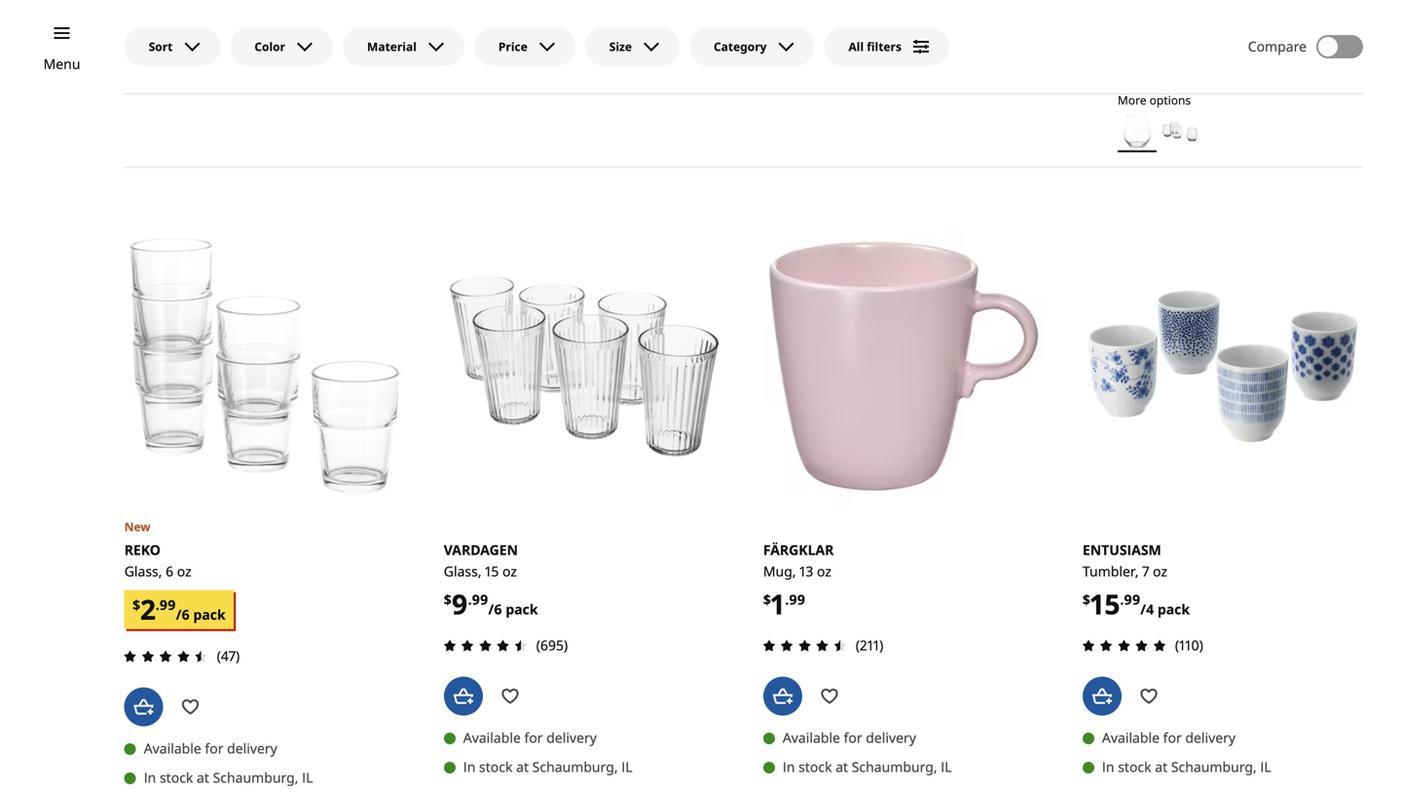 Task type: locate. For each thing, give the bounding box(es) containing it.
schaumburg,
[[1187, 38, 1273, 56], [532, 758, 618, 777], [852, 758, 938, 777], [1172, 758, 1257, 777], [213, 769, 299, 788]]

delivery down the (211)
[[866, 729, 917, 748]]

1 oz from the left
[[177, 563, 192, 581]]

glass, down vardagen at bottom left
[[444, 563, 482, 581]]

in for 9
[[463, 758, 476, 777]]

size button
[[585, 27, 680, 66]]

/6 up review: 4.7 out of 5 stars. total reviews: 47 image
[[176, 606, 190, 625]]

(211)
[[856, 637, 884, 655]]

for down (47)
[[205, 740, 224, 759]]

1 horizontal spatial options
[[795, 16, 837, 32]]

in stock at schaumburg, il for 1
[[783, 758, 952, 777]]

4 oz from the left
[[1153, 563, 1168, 581]]

pack inside $ 2 . 99 /6 pack
[[193, 606, 226, 625]]

15 down the tumbler,
[[1091, 586, 1121, 623]]

/6 right 9
[[488, 601, 502, 619]]

1 horizontal spatial 15
[[1091, 586, 1121, 623]]

glass, inside vardagen glass, 15 oz $ 9 . 99 /6 pack
[[444, 563, 482, 581]]

99 down 6
[[160, 596, 176, 615]]

oz right 13
[[817, 563, 832, 581]]

available for delivery for 1
[[783, 729, 917, 748]]

more options up sort
[[124, 16, 198, 32]]

pack right the /4
[[1158, 601, 1190, 619]]

. left the /4
[[1121, 591, 1125, 609]]

$ for 9
[[444, 591, 452, 609]]

material button
[[343, 27, 465, 66]]

13
[[800, 563, 814, 581]]

99 right 9
[[472, 591, 488, 609]]

0 horizontal spatial more
[[124, 16, 153, 32]]

99 down the tumbler,
[[1125, 591, 1141, 609]]

pack up (47)
[[193, 606, 226, 625]]

color button
[[230, 27, 333, 66]]

delivery down (695)
[[547, 729, 597, 748]]

more options
[[124, 16, 198, 32], [764, 16, 837, 32], [1118, 92, 1191, 108]]

$ down the tumbler,
[[1083, 591, 1091, 609]]

more down weeks
[[1118, 92, 1147, 108]]

glass,
[[124, 563, 162, 581], [444, 563, 482, 581]]

available for delivery for 15
[[1103, 729, 1236, 748]]

available
[[463, 729, 521, 748], [783, 729, 841, 748], [1103, 729, 1160, 748], [144, 740, 201, 759]]

1 horizontal spatial in
[[1291, 38, 1303, 56]]

in stock at schaumburg, il for 9
[[463, 758, 633, 777]]

for for 9
[[525, 729, 543, 748]]

for down the (211)
[[844, 729, 863, 748]]

oz
[[177, 563, 192, 581], [503, 563, 517, 581], [817, 563, 832, 581], [1153, 563, 1168, 581]]

more options up category
[[764, 16, 837, 32]]

for down '(110)'
[[1164, 729, 1182, 748]]

delivery for 15
[[1186, 729, 1236, 748]]

at
[[516, 758, 529, 777], [836, 758, 849, 777], [1156, 758, 1168, 777], [197, 769, 209, 788]]

available for delivery
[[463, 729, 597, 748], [783, 729, 917, 748], [1103, 729, 1236, 748], [144, 740, 277, 759]]

0 horizontal spatial in
[[1172, 38, 1183, 56]]

tumbler,
[[1083, 563, 1139, 581]]

$
[[444, 591, 452, 609], [764, 591, 771, 609], [1083, 591, 1091, 609], [133, 596, 140, 615]]

2
[[1306, 38, 1314, 56], [140, 591, 156, 628]]

at for 1
[[836, 758, 849, 777]]

in
[[463, 758, 476, 777], [783, 758, 795, 777], [1103, 758, 1115, 777], [144, 769, 156, 788]]

1 horizontal spatial 2
[[1306, 38, 1314, 56]]

oz down vardagen at bottom left
[[503, 563, 517, 581]]

$ inside entusiasm tumbler, 7 oz $ 15 . 99 /4 pack
[[1083, 591, 1091, 609]]

in
[[1172, 38, 1183, 56], [1291, 38, 1303, 56]]

material
[[367, 38, 417, 55]]

. inside färgklar mug, 13 oz $ 1 . 99
[[785, 591, 789, 609]]

pack inside vardagen glass, 15 oz $ 9 . 99 /6 pack
[[506, 601, 538, 619]]

0 horizontal spatial more options
[[124, 16, 198, 32]]

1
[[771, 586, 785, 623]]

more up category
[[764, 16, 792, 32]]

99 right the 1
[[789, 591, 806, 609]]

options
[[156, 16, 198, 32], [795, 16, 837, 32], [1150, 92, 1191, 108]]

$ inside färgklar mug, 13 oz $ 1 . 99
[[764, 591, 771, 609]]

filters
[[867, 38, 902, 55]]

3 oz from the left
[[817, 563, 832, 581]]

vardagen glass, 15 oz $ 9 . 99 /6 pack
[[444, 541, 538, 623]]

more up sort
[[124, 16, 153, 32]]

0 horizontal spatial 15
[[485, 563, 499, 581]]

. down mug,
[[785, 591, 789, 609]]

more options down weeks
[[1118, 92, 1191, 108]]

$ for 15
[[1083, 591, 1091, 609]]

price button
[[474, 27, 575, 66]]

färgklar
[[764, 541, 834, 560]]

available down review: 4.9 out of 5 stars. total reviews: 110 image
[[1103, 729, 1160, 748]]

$ down vardagen at bottom left
[[444, 591, 452, 609]]

mug,
[[764, 563, 796, 581]]

oz inside färgklar mug, 13 oz $ 1 . 99
[[817, 563, 832, 581]]

schaumburg, for 15
[[1172, 758, 1257, 777]]

.
[[468, 591, 472, 609], [785, 591, 789, 609], [1121, 591, 1125, 609], [156, 596, 160, 615]]

. inside vardagen glass, 15 oz $ 9 . 99 /6 pack
[[468, 591, 472, 609]]

/4
[[1141, 601, 1154, 619]]

$ down reko at bottom
[[133, 596, 140, 615]]

more
[[124, 16, 153, 32], [764, 16, 792, 32], [1118, 92, 1147, 108]]

/6 inside vardagen glass, 15 oz $ 9 . 99 /6 pack
[[488, 601, 502, 619]]

9
[[452, 586, 468, 623]]

available for delivery down (47)
[[144, 740, 277, 759]]

category
[[714, 38, 767, 55]]

99 inside färgklar mug, 13 oz $ 1 . 99
[[789, 591, 806, 609]]

$ down mug,
[[764, 591, 771, 609]]

2 glass, from the left
[[444, 563, 482, 581]]

99 inside $ 2 . 99 /6 pack
[[160, 596, 176, 615]]

il for 9
[[622, 758, 633, 777]]

in stock at schaumburg, il for 15
[[1103, 758, 1272, 777]]

reko
[[124, 541, 161, 560]]

stock
[[479, 758, 513, 777], [799, 758, 832, 777], [1118, 758, 1152, 777], [160, 769, 193, 788]]

all filters
[[849, 38, 902, 55]]

1 horizontal spatial glass,
[[444, 563, 482, 581]]

1 horizontal spatial more
[[764, 16, 792, 32]]

compare
[[1249, 37, 1307, 56]]

oz right 7
[[1153, 563, 1168, 581]]

back
[[1138, 38, 1168, 56]]

/6
[[488, 601, 502, 619], [176, 606, 190, 625]]

. up review: 4.7 out of 5 stars. total reviews: 47 image
[[156, 596, 160, 615]]

pack up (695)
[[506, 601, 538, 619]]

oz inside vardagen glass, 15 oz $ 9 . 99 /6 pack
[[503, 563, 517, 581]]

2 horizontal spatial pack
[[1158, 601, 1190, 619]]

available down the review: 4.7 out of 5 stars. total reviews: 695 image
[[463, 729, 521, 748]]

available for delivery down (695)
[[463, 729, 597, 748]]

available for 1
[[783, 729, 841, 748]]

il inside back in schaumburg, il in 2 weeks
[[1276, 38, 1287, 56]]

at for 9
[[516, 758, 529, 777]]

. inside entusiasm tumbler, 7 oz $ 15 . 99 /4 pack
[[1121, 591, 1125, 609]]

oz inside new reko glass, 6 oz
[[177, 563, 192, 581]]

available for 15
[[1103, 729, 1160, 748]]

99 inside vardagen glass, 15 oz $ 9 . 99 /6 pack
[[472, 591, 488, 609]]

0 horizontal spatial glass,
[[124, 563, 162, 581]]

available for delivery down the (211)
[[783, 729, 917, 748]]

glass, down reko at bottom
[[124, 563, 162, 581]]

2 oz from the left
[[503, 563, 517, 581]]

review: 4.7 out of 5 stars. total reviews: 695 image
[[438, 635, 533, 658]]

99
[[472, 591, 488, 609], [789, 591, 806, 609], [1125, 591, 1141, 609], [160, 596, 176, 615]]

0 horizontal spatial 2
[[140, 591, 156, 628]]

15 inside entusiasm tumbler, 7 oz $ 15 . 99 /4 pack
[[1091, 586, 1121, 623]]

available for delivery down '(110)'
[[1103, 729, 1236, 748]]

oz right 6
[[177, 563, 192, 581]]

for
[[525, 729, 543, 748], [844, 729, 863, 748], [1164, 729, 1182, 748], [205, 740, 224, 759]]

1 horizontal spatial /6
[[488, 601, 502, 619]]

0 vertical spatial 2
[[1306, 38, 1314, 56]]

review: 4.7 out of 5 stars. total reviews: 47 image
[[119, 646, 213, 669]]

in stock at schaumburg, il
[[463, 758, 633, 777], [783, 758, 952, 777], [1103, 758, 1272, 777], [144, 769, 313, 788]]

delivery
[[547, 729, 597, 748], [866, 729, 917, 748], [1186, 729, 1236, 748], [227, 740, 277, 759]]

. up the review: 4.7 out of 5 stars. total reviews: 695 image
[[468, 591, 472, 609]]

delivery down '(110)'
[[1186, 729, 1236, 748]]

for down (695)
[[525, 729, 543, 748]]

sort
[[149, 38, 173, 55]]

1 horizontal spatial pack
[[506, 601, 538, 619]]

stock for 1
[[799, 758, 832, 777]]

99 inside entusiasm tumbler, 7 oz $ 15 . 99 /4 pack
[[1125, 591, 1141, 609]]

0 horizontal spatial pack
[[193, 606, 226, 625]]

15 down vardagen at bottom left
[[485, 563, 499, 581]]

size
[[610, 38, 632, 55]]

$ inside vardagen glass, 15 oz $ 9 . 99 /6 pack
[[444, 591, 452, 609]]

1 in from the left
[[1172, 38, 1183, 56]]

available down review: 4.5 out of 5 stars. total reviews: 211 image
[[783, 729, 841, 748]]

category button
[[690, 27, 815, 66]]

il
[[1276, 38, 1287, 56], [622, 758, 633, 777], [941, 758, 952, 777], [1261, 758, 1272, 777], [302, 769, 313, 788]]

pack
[[506, 601, 538, 619], [1158, 601, 1190, 619], [193, 606, 226, 625]]

at for 15
[[1156, 758, 1168, 777]]

pack inside entusiasm tumbler, 7 oz $ 15 . 99 /4 pack
[[1158, 601, 1190, 619]]

0 horizontal spatial /6
[[176, 606, 190, 625]]

all filters button
[[825, 27, 950, 66]]

entusiasm
[[1083, 541, 1162, 560]]

15
[[485, 563, 499, 581], [1091, 586, 1121, 623]]

0 vertical spatial 15
[[485, 563, 499, 581]]

0 horizontal spatial options
[[156, 16, 198, 32]]

stock for 15
[[1118, 758, 1152, 777]]

1 glass, from the left
[[124, 563, 162, 581]]

oz inside entusiasm tumbler, 7 oz $ 15 . 99 /4 pack
[[1153, 563, 1168, 581]]

1 vertical spatial 15
[[1091, 586, 1121, 623]]

sort button
[[124, 27, 221, 66]]



Task type: describe. For each thing, give the bounding box(es) containing it.
review: 4.5 out of 5 stars. total reviews: 211 image
[[758, 635, 852, 658]]

99 for 9
[[472, 591, 488, 609]]

2 horizontal spatial options
[[1150, 92, 1191, 108]]

all
[[849, 38, 864, 55]]

2 horizontal spatial more
[[1118, 92, 1147, 108]]

price
[[499, 38, 528, 55]]

weeks
[[1138, 59, 1178, 78]]

vardagen
[[444, 541, 518, 560]]

back in schaumburg, il in 2 weeks
[[1138, 38, 1314, 78]]

(47)
[[217, 647, 240, 666]]

schaumburg, for 9
[[532, 758, 618, 777]]

färgklar mug, 13 oz $ 1 . 99
[[764, 541, 834, 623]]

oz for 9
[[503, 563, 517, 581]]

schaumburg, inside back in schaumburg, il in 2 weeks
[[1187, 38, 1273, 56]]

menu
[[43, 55, 80, 73]]

15 inside vardagen glass, 15 oz $ 9 . 99 /6 pack
[[485, 563, 499, 581]]

$ inside $ 2 . 99 /6 pack
[[133, 596, 140, 615]]

1 horizontal spatial more options
[[764, 16, 837, 32]]

$ for 1
[[764, 591, 771, 609]]

. for 9
[[468, 591, 472, 609]]

oz for 1
[[817, 563, 832, 581]]

1 vertical spatial 2
[[140, 591, 156, 628]]

glass, inside new reko glass, 6 oz
[[124, 563, 162, 581]]

for for 15
[[1164, 729, 1182, 748]]

pack for 15
[[1158, 601, 1190, 619]]

. for 15
[[1121, 591, 1125, 609]]

available for 9
[[463, 729, 521, 748]]

2 horizontal spatial more options
[[1118, 92, 1191, 108]]

schaumburg, for 1
[[852, 758, 938, 777]]

2 in from the left
[[1291, 38, 1303, 56]]

delivery down (47)
[[227, 740, 277, 759]]

(110)
[[1176, 637, 1204, 655]]

menu button
[[43, 54, 80, 75]]

new
[[124, 519, 151, 535]]

(695)
[[536, 637, 568, 655]]

99 for 15
[[1125, 591, 1141, 609]]

entusiasm tumbler, 7 oz $ 15 . 99 /4 pack
[[1083, 541, 1190, 623]]

99 for 1
[[789, 591, 806, 609]]

/6 inside $ 2 . 99 /6 pack
[[176, 606, 190, 625]]

in for 15
[[1103, 758, 1115, 777]]

available for delivery for 9
[[463, 729, 597, 748]]

$ 2 . 99 /6 pack
[[133, 591, 226, 628]]

review: 4.9 out of 5 stars. total reviews: 110 image
[[1077, 635, 1172, 658]]

available down review: 4.7 out of 5 stars. total reviews: 47 image
[[144, 740, 201, 759]]

delivery for 1
[[866, 729, 917, 748]]

color
[[255, 38, 285, 55]]

7
[[1143, 563, 1150, 581]]

. for 1
[[785, 591, 789, 609]]

in for 1
[[783, 758, 795, 777]]

il for 1
[[941, 758, 952, 777]]

stock for 9
[[479, 758, 513, 777]]

2 inside back in schaumburg, il in 2 weeks
[[1306, 38, 1314, 56]]

oz for 15
[[1153, 563, 1168, 581]]

il for 15
[[1261, 758, 1272, 777]]

new reko glass, 6 oz
[[124, 519, 192, 581]]

. inside $ 2 . 99 /6 pack
[[156, 596, 160, 615]]

6
[[166, 563, 174, 581]]

pack for 9
[[506, 601, 538, 619]]

delivery for 9
[[547, 729, 597, 748]]

for for 1
[[844, 729, 863, 748]]



Task type: vqa. For each thing, say whether or not it's contained in the screenshot.
" inside the DRÖNA Box, 13x15x13 " $ 6 . 99
no



